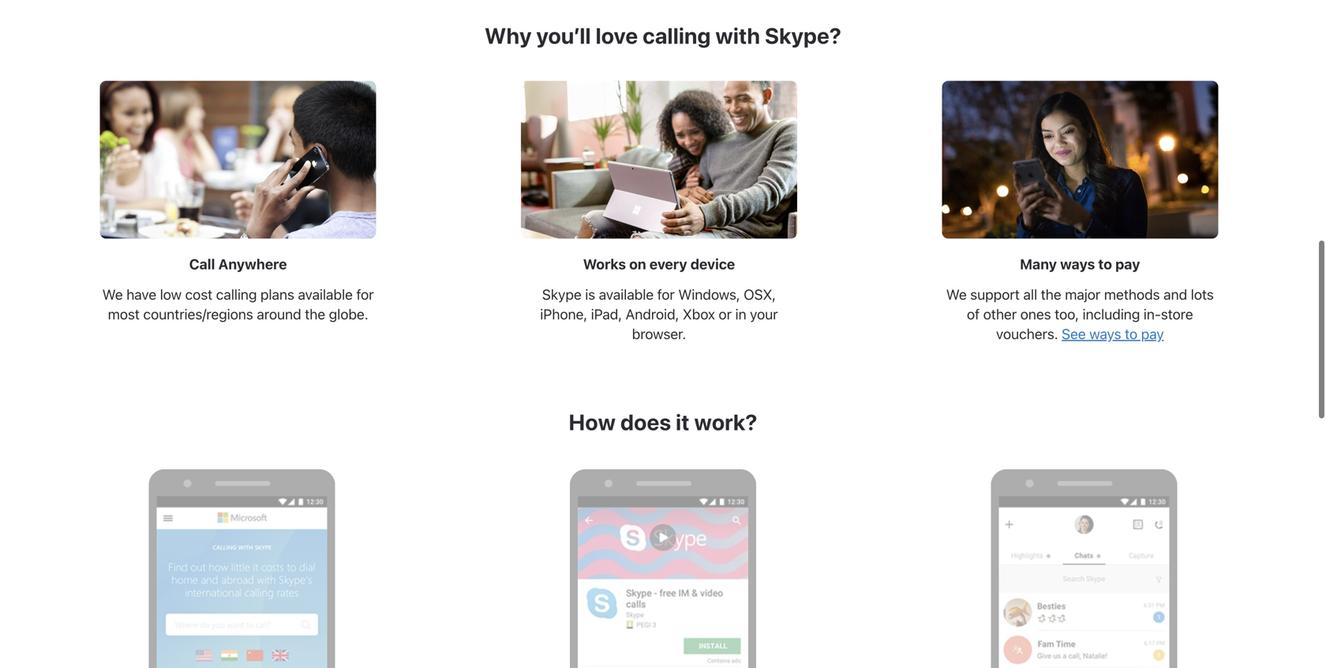 Task type: describe. For each thing, give the bounding box(es) containing it.
xbox
[[683, 306, 715, 323]]

with
[[715, 22, 760, 49]]

anywhere
[[218, 256, 287, 273]]

pay for see ways to pay
[[1141, 326, 1164, 343]]

skype is available for windows, osx, iphone, ipad, android, xbox or in your browser.
[[540, 286, 778, 343]]

to for many ways to pay
[[1098, 256, 1112, 273]]

does
[[620, 409, 671, 435]]

store
[[1161, 306, 1193, 323]]

every
[[649, 256, 687, 273]]

iphone,
[[540, 306, 587, 323]]

lots
[[1191, 286, 1214, 303]]

globe.
[[329, 306, 368, 323]]

work?
[[694, 409, 757, 435]]

on
[[629, 256, 646, 273]]

osx,
[[744, 286, 776, 303]]

in-
[[1144, 306, 1161, 323]]

get skype by downloading it from app store and click on install image
[[578, 496, 748, 669]]

skype
[[542, 286, 582, 303]]

showing start calling by going to dialpad and dial the number and click on call image
[[999, 496, 1169, 669]]

it
[[676, 409, 690, 435]]

available inside skype is available for windows, osx, iphone, ipad, android, xbox or in your browser.
[[599, 286, 654, 303]]

ipad,
[[591, 306, 622, 323]]

methods
[[1104, 286, 1160, 303]]

call anywhere
[[189, 256, 287, 273]]

pay for many ways to pay
[[1115, 256, 1140, 273]]

available inside we have low cost calling plans available for most countries/regions around the globe.
[[298, 286, 353, 303]]

1 horizontal spatial calling
[[643, 22, 711, 49]]

works
[[583, 256, 626, 273]]

too,
[[1055, 306, 1079, 323]]

including
[[1083, 306, 1140, 323]]

cost
[[185, 286, 212, 303]]

love
[[596, 22, 638, 49]]

of
[[967, 306, 980, 323]]

see ways to pay link
[[1062, 326, 1164, 343]]

major
[[1065, 286, 1101, 303]]

browser.
[[632, 326, 686, 343]]

buy skype credit or a subscription by searching the country and select the subscription and pay image
[[157, 496, 327, 669]]

windows,
[[678, 286, 740, 303]]

most
[[108, 306, 140, 323]]



Task type: locate. For each thing, give the bounding box(es) containing it.
for up android,
[[657, 286, 675, 303]]

other
[[983, 306, 1017, 323]]

0 horizontal spatial pay
[[1115, 256, 1140, 273]]

to down including
[[1125, 326, 1138, 343]]

to for see ways to pay
[[1125, 326, 1138, 343]]

have
[[126, 286, 156, 303]]

and
[[1164, 286, 1187, 303]]

many
[[1020, 256, 1057, 273]]

skype?
[[765, 22, 841, 49]]

why
[[485, 22, 532, 49]]

the left globe.
[[305, 306, 325, 323]]

see
[[1062, 326, 1086, 343]]

1 horizontal spatial pay
[[1141, 326, 1164, 343]]

for
[[356, 286, 374, 303], [657, 286, 675, 303]]

pay
[[1115, 256, 1140, 273], [1141, 326, 1164, 343]]

2 for from the left
[[657, 286, 675, 303]]

works on every device
[[583, 256, 735, 273]]

is
[[585, 286, 595, 303]]

around
[[257, 306, 301, 323]]

0 horizontal spatial calling
[[216, 286, 257, 303]]

we support all the major methods and lots of other ones too, including in-store vouchers.
[[946, 286, 1214, 343]]

ways for many
[[1060, 256, 1095, 273]]

pay down in-
[[1141, 326, 1164, 343]]

0 vertical spatial ways
[[1060, 256, 1095, 273]]

1 vertical spatial to
[[1125, 326, 1138, 343]]

calling right love
[[643, 22, 711, 49]]

1 horizontal spatial available
[[599, 286, 654, 303]]

2 available from the left
[[599, 286, 654, 303]]

available up ipad,
[[599, 286, 654, 303]]

we for we support all the major methods and lots of other ones too, including in-store vouchers.
[[946, 286, 967, 303]]

1 we from the left
[[102, 286, 123, 303]]

we inside we have low cost calling plans available for most countries/regions around the globe.
[[102, 286, 123, 303]]

we left support
[[946, 286, 967, 303]]

1 horizontal spatial the
[[1041, 286, 1061, 303]]

the inside we have low cost calling plans available for most countries/regions around the globe.
[[305, 306, 325, 323]]

in
[[735, 306, 746, 323]]

1 for from the left
[[356, 286, 374, 303]]

android,
[[626, 306, 679, 323]]

1 horizontal spatial for
[[657, 286, 675, 303]]

all
[[1023, 286, 1037, 303]]

1 vertical spatial pay
[[1141, 326, 1164, 343]]

support
[[970, 286, 1020, 303]]

0 horizontal spatial for
[[356, 286, 374, 303]]

1 vertical spatial the
[[305, 306, 325, 323]]

how does it work?
[[569, 409, 757, 435]]

we up "most" on the left of page
[[102, 286, 123, 303]]

countries/regions
[[143, 306, 253, 323]]

low
[[160, 286, 182, 303]]

1 vertical spatial calling
[[216, 286, 257, 303]]

for inside skype is available for windows, osx, iphone, ipad, android, xbox or in your browser.
[[657, 286, 675, 303]]

we for we have low cost calling plans available for most countries/regions around the globe.
[[102, 286, 123, 303]]

0 horizontal spatial to
[[1098, 256, 1112, 273]]

available
[[298, 286, 353, 303], [599, 286, 654, 303]]

see ways to pay
[[1062, 326, 1164, 343]]

0 horizontal spatial we
[[102, 286, 123, 303]]

pay up methods
[[1115, 256, 1140, 273]]

available up globe.
[[298, 286, 353, 303]]

0 vertical spatial pay
[[1115, 256, 1140, 273]]

ways for see
[[1089, 326, 1121, 343]]

vouchers.
[[996, 326, 1058, 343]]

how
[[569, 409, 616, 435]]

for up globe.
[[356, 286, 374, 303]]

0 horizontal spatial the
[[305, 306, 325, 323]]

ways up the major
[[1060, 256, 1095, 273]]

0 vertical spatial to
[[1098, 256, 1112, 273]]

call
[[189, 256, 215, 273]]

the
[[1041, 286, 1061, 303], [305, 306, 325, 323]]

you'll
[[536, 22, 591, 49]]

we
[[102, 286, 123, 303], [946, 286, 967, 303]]

2 we from the left
[[946, 286, 967, 303]]

your
[[750, 306, 778, 323]]

calling inside we have low cost calling plans available for most countries/regions around the globe.
[[216, 286, 257, 303]]

device
[[690, 256, 735, 273]]

to up the major
[[1098, 256, 1112, 273]]

we have low cost calling plans available for most countries/regions around the globe.
[[102, 286, 374, 323]]

calling
[[643, 22, 711, 49], [216, 286, 257, 303]]

0 vertical spatial the
[[1041, 286, 1061, 303]]

1 vertical spatial ways
[[1089, 326, 1121, 343]]

the right all
[[1041, 286, 1061, 303]]

calling down call anywhere
[[216, 286, 257, 303]]

1 available from the left
[[298, 286, 353, 303]]

to
[[1098, 256, 1112, 273], [1125, 326, 1138, 343]]

1 horizontal spatial we
[[946, 286, 967, 303]]

ways
[[1060, 256, 1095, 273], [1089, 326, 1121, 343]]

ways down including
[[1089, 326, 1121, 343]]

for inside we have low cost calling plans available for most countries/regions around the globe.
[[356, 286, 374, 303]]

plans
[[260, 286, 294, 303]]

or
[[719, 306, 732, 323]]

many ways to pay
[[1020, 256, 1140, 273]]

1 horizontal spatial to
[[1125, 326, 1138, 343]]

ones
[[1020, 306, 1051, 323]]

0 horizontal spatial available
[[298, 286, 353, 303]]

the inside we support all the major methods and lots of other ones too, including in-store vouchers.
[[1041, 286, 1061, 303]]

why you'll love calling with skype?
[[485, 22, 841, 49]]

we inside we support all the major methods and lots of other ones too, including in-store vouchers.
[[946, 286, 967, 303]]

0 vertical spatial calling
[[643, 22, 711, 49]]



Task type: vqa. For each thing, say whether or not it's contained in the screenshot.
days
no



